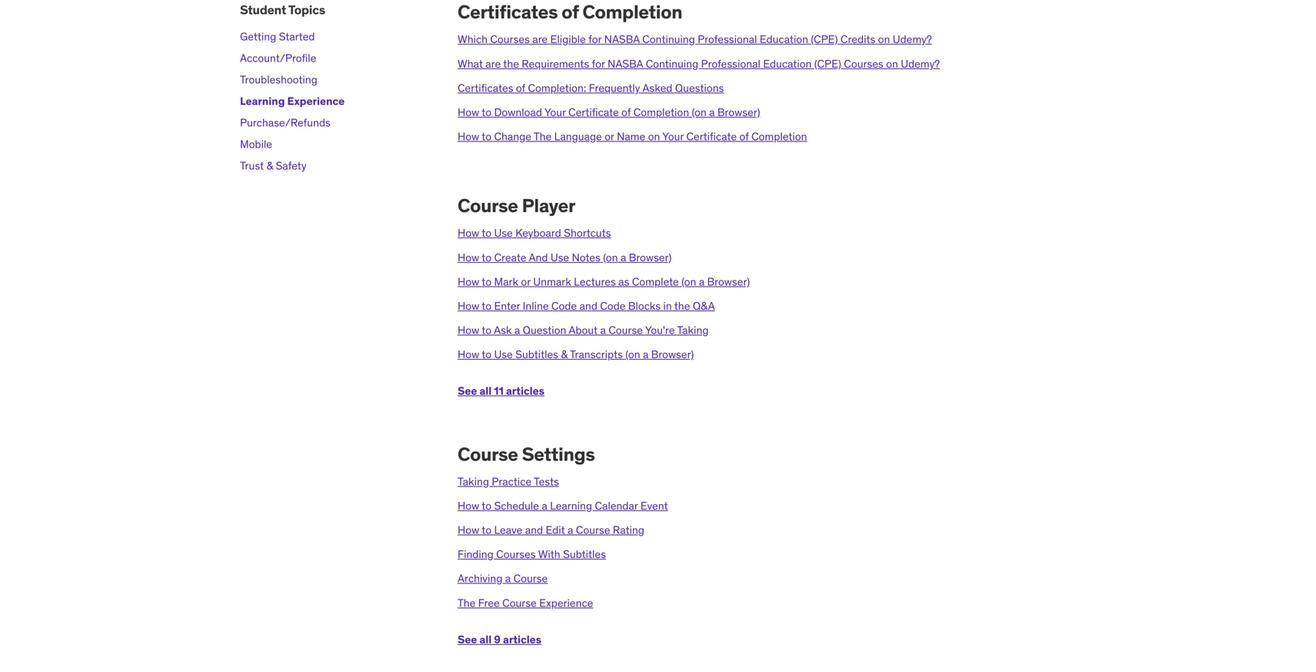 Task type: vqa. For each thing, say whether or not it's contained in the screenshot.
bottommost video
no



Task type: locate. For each thing, give the bounding box(es) containing it.
0 vertical spatial all
[[480, 384, 492, 398]]

1 horizontal spatial your
[[662, 130, 684, 144]]

1 vertical spatial professional
[[701, 57, 761, 71]]

continuing up asked
[[646, 57, 699, 71]]

account/profile
[[240, 51, 316, 65]]

all for course player
[[480, 384, 492, 398]]

1 vertical spatial articles
[[503, 633, 542, 647]]

certificates
[[458, 1, 558, 24], [458, 81, 513, 95]]

the right what
[[503, 57, 519, 71]]

how to create and use notes (on a browser)
[[458, 251, 672, 264]]

0 vertical spatial are
[[532, 32, 548, 46]]

0 vertical spatial on
[[878, 32, 890, 46]]

0 horizontal spatial your
[[545, 105, 566, 119]]

how left change on the left top of the page
[[458, 130, 479, 144]]

1 vertical spatial on
[[886, 57, 898, 71]]

2 vertical spatial on
[[648, 130, 660, 144]]

player
[[522, 194, 575, 217]]

1 see from the top
[[458, 384, 477, 398]]

troubleshooting link
[[240, 73, 318, 86]]

to for how to use subtitles & transcripts (on a browser)
[[482, 348, 492, 362]]

how up finding
[[458, 524, 479, 537]]

use down the ask
[[494, 348, 513, 362]]

2 how from the top
[[458, 130, 479, 144]]

certificate down certificates of completion: frequently asked questions
[[569, 105, 619, 119]]

the right in
[[675, 299, 690, 313]]

archiving
[[458, 572, 503, 586]]

courses for subtitles
[[496, 548, 536, 562]]

1 horizontal spatial taking
[[677, 324, 709, 337]]

courses for eligible
[[490, 32, 530, 46]]

0 horizontal spatial code
[[552, 299, 577, 313]]

all left 9
[[480, 633, 492, 647]]

certificates of completion link
[[458, 1, 683, 24]]

subtitles right with
[[563, 548, 606, 562]]

0 vertical spatial udemy?
[[893, 32, 932, 46]]

to left download
[[482, 105, 492, 119]]

education for credits
[[760, 32, 809, 46]]

how up see all 11 articles
[[458, 348, 479, 362]]

courses
[[490, 32, 530, 46], [844, 57, 884, 71], [496, 548, 536, 562]]

the right change on the left top of the page
[[534, 130, 552, 144]]

0 vertical spatial courses
[[490, 32, 530, 46]]

browser) down questions
[[718, 105, 760, 119]]

how left the ask
[[458, 324, 479, 337]]

0 vertical spatial for
[[589, 32, 602, 46]]

to left the "leave"
[[482, 524, 492, 537]]

questions
[[675, 81, 724, 95]]

0 vertical spatial professional
[[698, 32, 757, 46]]

how for how to change the language or name on your certificate of completion
[[458, 130, 479, 144]]

articles right 11
[[506, 384, 545, 398]]

0 horizontal spatial experience
[[287, 94, 345, 108]]

professional for courses
[[701, 57, 761, 71]]

2 all from the top
[[480, 633, 492, 647]]

or
[[605, 130, 614, 144], [521, 275, 531, 289]]

shortcuts
[[564, 226, 611, 240]]

for for requirements
[[592, 57, 605, 71]]

7 to from the top
[[482, 324, 492, 337]]

1 how from the top
[[458, 105, 479, 119]]

(cpe)
[[811, 32, 838, 46], [815, 57, 842, 71]]

(cpe) left the "credits"
[[811, 32, 838, 46]]

taking practice tests link
[[458, 475, 559, 489]]

archiving a course link
[[458, 572, 548, 586]]

4 how from the top
[[458, 251, 479, 264]]

practice
[[492, 475, 532, 489]]

0 vertical spatial use
[[494, 226, 513, 240]]

to down course player link
[[482, 226, 492, 240]]

0 vertical spatial see
[[458, 384, 477, 398]]

1 horizontal spatial code
[[600, 299, 626, 313]]

udemy? for which courses are eligible for nasba continuing professional education (cpe) credits on udemy?
[[893, 32, 932, 46]]

learning for experience
[[240, 94, 285, 108]]

0 vertical spatial &
[[267, 159, 273, 173]]

0 vertical spatial (cpe)
[[811, 32, 838, 46]]

use for subtitles
[[494, 348, 513, 362]]

to for how to use keyboard shortcuts
[[482, 226, 492, 240]]

professional for credits
[[698, 32, 757, 46]]

started
[[279, 30, 315, 43]]

courses down the "leave"
[[496, 548, 536, 562]]

1 vertical spatial (cpe)
[[815, 57, 842, 71]]

2 vertical spatial courses
[[496, 548, 536, 562]]

how for how to mark or unmark lectures as complete (on a browser)
[[458, 275, 479, 289]]

see all 9 articles
[[458, 633, 542, 647]]

2 vertical spatial use
[[494, 348, 513, 362]]

to for how to schedule a learning calendar event
[[482, 499, 492, 513]]

how for how to schedule a learning calendar event
[[458, 499, 479, 513]]

language
[[554, 130, 602, 144]]

to up see all 11 articles
[[482, 348, 492, 362]]

a down tests
[[542, 499, 548, 513]]

course down archiving a course
[[502, 596, 537, 610]]

all left 11
[[480, 384, 492, 398]]

taking left the practice
[[458, 475, 489, 489]]

your down completion: on the left of page
[[545, 105, 566, 119]]

how down taking practice tests link
[[458, 499, 479, 513]]

to left schedule
[[482, 499, 492, 513]]

what are the requirements for nasba continuing professional education (cpe) courses on udemy? link
[[458, 57, 940, 71]]

to left "create"
[[482, 251, 492, 264]]

how for how to use keyboard shortcuts
[[458, 226, 479, 240]]

and left edit
[[525, 524, 543, 537]]

3 how from the top
[[458, 226, 479, 240]]

1 vertical spatial nasba
[[608, 57, 643, 71]]

courses down the "credits"
[[844, 57, 884, 71]]

2 vertical spatial completion
[[752, 130, 807, 144]]

2 code from the left
[[600, 299, 626, 313]]

subtitles down question
[[516, 348, 559, 362]]

(cpe) down the "credits"
[[815, 57, 842, 71]]

for
[[589, 32, 602, 46], [592, 57, 605, 71]]

professional up questions
[[701, 57, 761, 71]]

experience
[[287, 94, 345, 108], [539, 596, 593, 610]]

learning up edit
[[550, 499, 592, 513]]

3 to from the top
[[482, 226, 492, 240]]

6 to from the top
[[482, 299, 492, 313]]

1 vertical spatial the
[[458, 596, 476, 610]]

are right what
[[486, 57, 501, 71]]

to left the ask
[[482, 324, 492, 337]]

0 vertical spatial and
[[580, 299, 598, 313]]

0 vertical spatial learning
[[240, 94, 285, 108]]

1 vertical spatial use
[[551, 251, 569, 264]]

1 vertical spatial taking
[[458, 475, 489, 489]]

articles inside see all 11 articles link
[[506, 384, 545, 398]]

archiving a course
[[458, 572, 548, 586]]

certificate down questions
[[686, 130, 737, 144]]

taking down q&a
[[677, 324, 709, 337]]

8 how from the top
[[458, 348, 479, 362]]

1 horizontal spatial and
[[580, 299, 598, 313]]

1 vertical spatial and
[[525, 524, 543, 537]]

to
[[482, 105, 492, 119], [482, 130, 492, 144], [482, 226, 492, 240], [482, 251, 492, 264], [482, 275, 492, 289], [482, 299, 492, 313], [482, 324, 492, 337], [482, 348, 492, 362], [482, 499, 492, 513], [482, 524, 492, 537]]

1 horizontal spatial experience
[[539, 596, 593, 610]]

use
[[494, 226, 513, 240], [551, 251, 569, 264], [494, 348, 513, 362]]

how down what
[[458, 105, 479, 119]]

see left 11
[[458, 384, 477, 398]]

0 vertical spatial certificates
[[458, 1, 558, 24]]

use right and on the top left
[[551, 251, 569, 264]]

nasba for eligible
[[604, 32, 640, 46]]

1 vertical spatial for
[[592, 57, 605, 71]]

see for course player
[[458, 384, 477, 398]]

certificates of completion: frequently asked questions
[[458, 81, 724, 95]]

1 vertical spatial &
[[561, 348, 568, 362]]

course down the finding courses with subtitles on the left of page
[[514, 572, 548, 586]]

0 vertical spatial experience
[[287, 94, 345, 108]]

are left 'eligible' on the top
[[532, 32, 548, 46]]

subtitles
[[516, 348, 559, 362], [563, 548, 606, 562]]

getting started link
[[240, 30, 315, 43]]

schedule
[[494, 499, 539, 513]]

continuing
[[642, 32, 695, 46], [646, 57, 699, 71]]

code down the unmark
[[552, 299, 577, 313]]

2 certificates from the top
[[458, 81, 513, 95]]

1 vertical spatial udemy?
[[901, 57, 940, 71]]

keyboard
[[516, 226, 561, 240]]

your
[[545, 105, 566, 119], [662, 130, 684, 144]]

certificate
[[569, 105, 619, 119], [686, 130, 737, 144]]

browser) up q&a
[[707, 275, 750, 289]]

0 horizontal spatial the
[[503, 57, 519, 71]]

course
[[458, 194, 518, 217], [609, 324, 643, 337], [458, 443, 518, 466], [576, 524, 610, 537], [514, 572, 548, 586], [502, 596, 537, 610]]

free
[[478, 596, 500, 610]]

1 vertical spatial education
[[763, 57, 812, 71]]

use up "create"
[[494, 226, 513, 240]]

0 vertical spatial education
[[760, 32, 809, 46]]

to left change on the left top of the page
[[482, 130, 492, 144]]

0 horizontal spatial &
[[267, 159, 273, 173]]

code
[[552, 299, 577, 313], [600, 299, 626, 313]]

1 horizontal spatial certificate
[[686, 130, 737, 144]]

0 vertical spatial articles
[[506, 384, 545, 398]]

0 vertical spatial or
[[605, 130, 614, 144]]

on for courses
[[886, 57, 898, 71]]

0 horizontal spatial subtitles
[[516, 348, 559, 362]]

1 vertical spatial subtitles
[[563, 548, 606, 562]]

how to schedule a learning calendar event link
[[458, 499, 668, 513]]

and up about
[[580, 299, 598, 313]]

learning
[[240, 94, 285, 108], [550, 499, 592, 513]]

articles for settings
[[503, 633, 542, 647]]

completion:
[[528, 81, 586, 95]]

continuing up 'what are the requirements for nasba continuing professional education (cpe) courses on udemy?' link
[[642, 32, 695, 46]]

a up q&a
[[699, 275, 705, 289]]

or left name
[[605, 130, 614, 144]]

articles inside see all 9 articles link
[[503, 633, 542, 647]]

your right name
[[662, 130, 684, 144]]

2 to from the top
[[482, 130, 492, 144]]

learning down troubleshooting
[[240, 94, 285, 108]]

0 vertical spatial nasba
[[604, 32, 640, 46]]

0 vertical spatial taking
[[677, 324, 709, 337]]

see
[[458, 384, 477, 398], [458, 633, 477, 647]]

finding
[[458, 548, 494, 562]]

education for courses
[[763, 57, 812, 71]]

to left mark
[[482, 275, 492, 289]]

1 vertical spatial completion
[[634, 105, 689, 119]]

how down course player on the top left
[[458, 226, 479, 240]]

0 horizontal spatial and
[[525, 524, 543, 537]]

& right trust at the left top
[[267, 159, 273, 173]]

6 how from the top
[[458, 299, 479, 313]]

0 vertical spatial the
[[534, 130, 552, 144]]

enter
[[494, 299, 520, 313]]

how left mark
[[458, 275, 479, 289]]

settings
[[522, 443, 595, 466]]

purchase/refunds
[[240, 116, 331, 130]]

see left 9
[[458, 633, 477, 647]]

browser)
[[718, 105, 760, 119], [629, 251, 672, 264], [707, 275, 750, 289], [651, 348, 694, 362]]

udemy? for what are the requirements for nasba continuing professional education (cpe) courses on udemy?
[[901, 57, 940, 71]]

1 certificates from the top
[[458, 1, 558, 24]]

all
[[480, 384, 492, 398], [480, 633, 492, 647]]

the left free
[[458, 596, 476, 610]]

0 vertical spatial certificate
[[569, 105, 619, 119]]

1 horizontal spatial the
[[675, 299, 690, 313]]

or right mark
[[521, 275, 531, 289]]

0 horizontal spatial learning
[[240, 94, 285, 108]]

professional up 'what are the requirements for nasba continuing professional education (cpe) courses on udemy?' link
[[698, 32, 757, 46]]

a right the ask
[[515, 324, 520, 337]]

learning inside getting started account/profile troubleshooting learning experience purchase/refunds mobile trust & safety
[[240, 94, 285, 108]]

for right 'eligible' on the top
[[589, 32, 602, 46]]

see for course settings
[[458, 633, 477, 647]]

to left the enter
[[482, 299, 492, 313]]

1 vertical spatial all
[[480, 633, 492, 647]]

of
[[562, 1, 579, 24], [516, 81, 525, 95], [622, 105, 631, 119], [740, 130, 749, 144]]

2 see from the top
[[458, 633, 477, 647]]

taking
[[677, 324, 709, 337], [458, 475, 489, 489]]

completion
[[583, 1, 683, 24], [634, 105, 689, 119], [752, 130, 807, 144]]

5 to from the top
[[482, 275, 492, 289]]

certificates up which
[[458, 1, 558, 24]]

rating
[[613, 524, 645, 537]]

1 vertical spatial certificate
[[686, 130, 737, 144]]

11
[[494, 384, 504, 398]]

1 vertical spatial learning
[[550, 499, 592, 513]]

1 vertical spatial continuing
[[646, 57, 699, 71]]

1 vertical spatial are
[[486, 57, 501, 71]]

1 horizontal spatial the
[[534, 130, 552, 144]]

code down how to mark or unmark lectures as complete (on a browser)
[[600, 299, 626, 313]]

experience up purchase/refunds
[[287, 94, 345, 108]]

0 vertical spatial the
[[503, 57, 519, 71]]

experience down with
[[539, 596, 593, 610]]

1 vertical spatial or
[[521, 275, 531, 289]]

certificates for certificates of completion
[[458, 1, 558, 24]]

1 horizontal spatial subtitles
[[563, 548, 606, 562]]

0 vertical spatial continuing
[[642, 32, 695, 46]]

1 all from the top
[[480, 384, 492, 398]]

how to use subtitles & transcripts (on a browser) link
[[458, 348, 694, 362]]

1 horizontal spatial or
[[605, 130, 614, 144]]

see all 11 articles
[[458, 384, 545, 398]]

a up as
[[621, 251, 626, 264]]

9 to from the top
[[482, 499, 492, 513]]

student topics
[[240, 2, 325, 18]]

on
[[878, 32, 890, 46], [886, 57, 898, 71], [648, 130, 660, 144]]

9 how from the top
[[458, 499, 479, 513]]

& down how to ask a question about a course you're taking
[[561, 348, 568, 362]]

course up taking practice tests
[[458, 443, 518, 466]]

0 horizontal spatial certificate
[[569, 105, 619, 119]]

articles right 9
[[503, 633, 542, 647]]

9
[[494, 633, 501, 647]]

7 how from the top
[[458, 324, 479, 337]]

0 vertical spatial subtitles
[[516, 348, 559, 362]]

to for how to download your certificate of completion (on a browser)
[[482, 105, 492, 119]]

how left "create"
[[458, 251, 479, 264]]

8 to from the top
[[482, 348, 492, 362]]

nasba
[[604, 32, 640, 46], [608, 57, 643, 71]]

student
[[240, 2, 286, 18]]

5 how from the top
[[458, 275, 479, 289]]

lectures
[[574, 275, 616, 289]]

how for how to ask a question about a course you're taking
[[458, 324, 479, 337]]

unmark
[[533, 275, 571, 289]]

1 vertical spatial see
[[458, 633, 477, 647]]

(cpe) for courses
[[815, 57, 842, 71]]

education
[[760, 32, 809, 46], [763, 57, 812, 71]]

getting
[[240, 30, 276, 43]]

10 to from the top
[[482, 524, 492, 537]]

4 to from the top
[[482, 251, 492, 264]]

courses right which
[[490, 32, 530, 46]]

asked
[[643, 81, 673, 95]]

a right archiving
[[505, 572, 511, 586]]

certificates down what
[[458, 81, 513, 95]]

for up certificates of completion: frequently asked questions link
[[592, 57, 605, 71]]

10 how from the top
[[458, 524, 479, 537]]

1 vertical spatial certificates
[[458, 81, 513, 95]]

calendar
[[595, 499, 638, 513]]

1 to from the top
[[482, 105, 492, 119]]

how left the enter
[[458, 299, 479, 313]]

articles for player
[[506, 384, 545, 398]]

1 horizontal spatial learning
[[550, 499, 592, 513]]



Task type: describe. For each thing, give the bounding box(es) containing it.
as
[[619, 275, 630, 289]]

requirements
[[522, 57, 589, 71]]

frequently
[[589, 81, 640, 95]]

1 vertical spatial your
[[662, 130, 684, 144]]

in
[[663, 299, 672, 313]]

transcripts
[[570, 348, 623, 362]]

certificates for certificates of completion: frequently asked questions
[[458, 81, 513, 95]]

purchase/refunds link
[[240, 116, 331, 130]]

how to schedule a learning calendar event
[[458, 499, 668, 513]]

change
[[494, 130, 532, 144]]

and
[[529, 251, 548, 264]]

to for how to ask a question about a course you're taking
[[482, 324, 492, 337]]

course player
[[458, 194, 575, 217]]

how to change the language or name on your certificate of completion link
[[458, 130, 807, 144]]

what
[[458, 57, 483, 71]]

finding courses with subtitles link
[[458, 548, 606, 562]]

to for how to change the language or name on your certificate of completion
[[482, 130, 492, 144]]

leave
[[494, 524, 523, 537]]

question
[[523, 324, 566, 337]]

how to enter inline code and code blocks in the q&a link
[[458, 299, 715, 313]]

a down 'you're'
[[643, 348, 649, 362]]

how to leave and edit a course rating
[[458, 524, 645, 537]]

a right edit
[[568, 524, 573, 537]]

certificates of completion: frequently asked questions link
[[458, 81, 724, 95]]

for for eligible
[[589, 32, 602, 46]]

(on right notes
[[603, 251, 618, 264]]

mobile
[[240, 137, 272, 151]]

0 vertical spatial completion
[[583, 1, 683, 24]]

how to use subtitles & transcripts (on a browser)
[[458, 348, 694, 362]]

which
[[458, 32, 488, 46]]

tests
[[534, 475, 559, 489]]

about
[[569, 324, 598, 337]]

finding courses with subtitles
[[458, 548, 606, 562]]

1 vertical spatial experience
[[539, 596, 593, 610]]

how for how to use subtitles & transcripts (on a browser)
[[458, 348, 479, 362]]

see all 11 articles link
[[458, 384, 1042, 399]]

how to use keyboard shortcuts link
[[458, 226, 611, 240]]

course down calendar
[[576, 524, 610, 537]]

1 horizontal spatial are
[[532, 32, 548, 46]]

how to download your certificate of completion (on a browser)
[[458, 105, 760, 119]]

name
[[617, 130, 646, 144]]

the free course experience
[[458, 596, 593, 610]]

safety
[[276, 159, 307, 173]]

course player link
[[458, 194, 575, 217]]

course up the how to use keyboard shortcuts link
[[458, 194, 518, 217]]

course down blocks
[[609, 324, 643, 337]]

experience inside getting started account/profile troubleshooting learning experience purchase/refunds mobile trust & safety
[[287, 94, 345, 108]]

use for keyboard
[[494, 226, 513, 240]]

download
[[494, 105, 542, 119]]

blocks
[[628, 299, 661, 313]]

topics
[[288, 2, 325, 18]]

to for how to leave and edit a course rating
[[482, 524, 492, 537]]

how to download your certificate of completion (on a browser) link
[[458, 105, 760, 119]]

credits
[[841, 32, 876, 46]]

taking practice tests
[[458, 475, 559, 489]]

ask
[[494, 324, 512, 337]]

to for how to create and use notes (on a browser)
[[482, 251, 492, 264]]

event
[[641, 499, 668, 513]]

complete
[[632, 275, 679, 289]]

browser) up complete
[[629, 251, 672, 264]]

how to ask a question about a course you're taking
[[458, 324, 709, 337]]

course settings link
[[458, 443, 595, 466]]

certificates of completion
[[458, 1, 683, 24]]

a right about
[[600, 324, 606, 337]]

0 horizontal spatial are
[[486, 57, 501, 71]]

0 horizontal spatial the
[[458, 596, 476, 610]]

how to enter inline code and code blocks in the q&a
[[458, 299, 715, 313]]

continuing for eligible
[[642, 32, 695, 46]]

q&a
[[693, 299, 715, 313]]

continuing for requirements
[[646, 57, 699, 71]]

how to change the language or name on your certificate of completion
[[458, 130, 807, 144]]

browser) down 'you're'
[[651, 348, 694, 362]]

eligible
[[550, 32, 586, 46]]

(on up q&a
[[682, 275, 697, 289]]

how for how to enter inline code and code blocks in the q&a
[[458, 299, 479, 313]]

(on down questions
[[692, 105, 707, 119]]

(cpe) for credits
[[811, 32, 838, 46]]

to for how to mark or unmark lectures as complete (on a browser)
[[482, 275, 492, 289]]

you're
[[645, 324, 675, 337]]

subtitles for use
[[516, 348, 559, 362]]

1 horizontal spatial &
[[561, 348, 568, 362]]

getting started account/profile troubleshooting learning experience purchase/refunds mobile trust & safety
[[240, 30, 345, 173]]

mark
[[494, 275, 519, 289]]

mobile link
[[240, 137, 272, 151]]

0 horizontal spatial or
[[521, 275, 531, 289]]

which courses are eligible for nasba continuing professional education (cpe) credits on udemy? link
[[458, 32, 932, 46]]

0 horizontal spatial taking
[[458, 475, 489, 489]]

trust & safety link
[[240, 159, 307, 173]]

1 vertical spatial courses
[[844, 57, 884, 71]]

how to use keyboard shortcuts
[[458, 226, 611, 240]]

how to mark or unmark lectures as complete (on a browser) link
[[458, 275, 750, 289]]

how to ask a question about a course you're taking link
[[458, 324, 709, 337]]

nasba for requirements
[[608, 57, 643, 71]]

troubleshooting
[[240, 73, 318, 86]]

all for course settings
[[480, 633, 492, 647]]

trust
[[240, 159, 264, 173]]

with
[[538, 548, 561, 562]]

how to create and use notes (on a browser) link
[[458, 251, 672, 264]]

create
[[494, 251, 527, 264]]

inline
[[523, 299, 549, 313]]

which courses are eligible for nasba continuing professional education (cpe) credits on udemy?
[[458, 32, 932, 46]]

see all 9 articles link
[[458, 633, 1042, 648]]

how to mark or unmark lectures as complete (on a browser)
[[458, 275, 750, 289]]

how to leave and edit a course rating link
[[458, 524, 645, 537]]

how for how to create and use notes (on a browser)
[[458, 251, 479, 264]]

1 code from the left
[[552, 299, 577, 313]]

learning for calendar
[[550, 499, 592, 513]]

a down questions
[[709, 105, 715, 119]]

how for how to download your certificate of completion (on a browser)
[[458, 105, 479, 119]]

0 vertical spatial your
[[545, 105, 566, 119]]

1 vertical spatial the
[[675, 299, 690, 313]]

subtitles for with
[[563, 548, 606, 562]]

edit
[[546, 524, 565, 537]]

how for how to leave and edit a course rating
[[458, 524, 479, 537]]

(on right transcripts
[[626, 348, 640, 362]]

& inside getting started account/profile troubleshooting learning experience purchase/refunds mobile trust & safety
[[267, 159, 273, 173]]

to for how to enter inline code and code blocks in the q&a
[[482, 299, 492, 313]]

on for credits
[[878, 32, 890, 46]]



